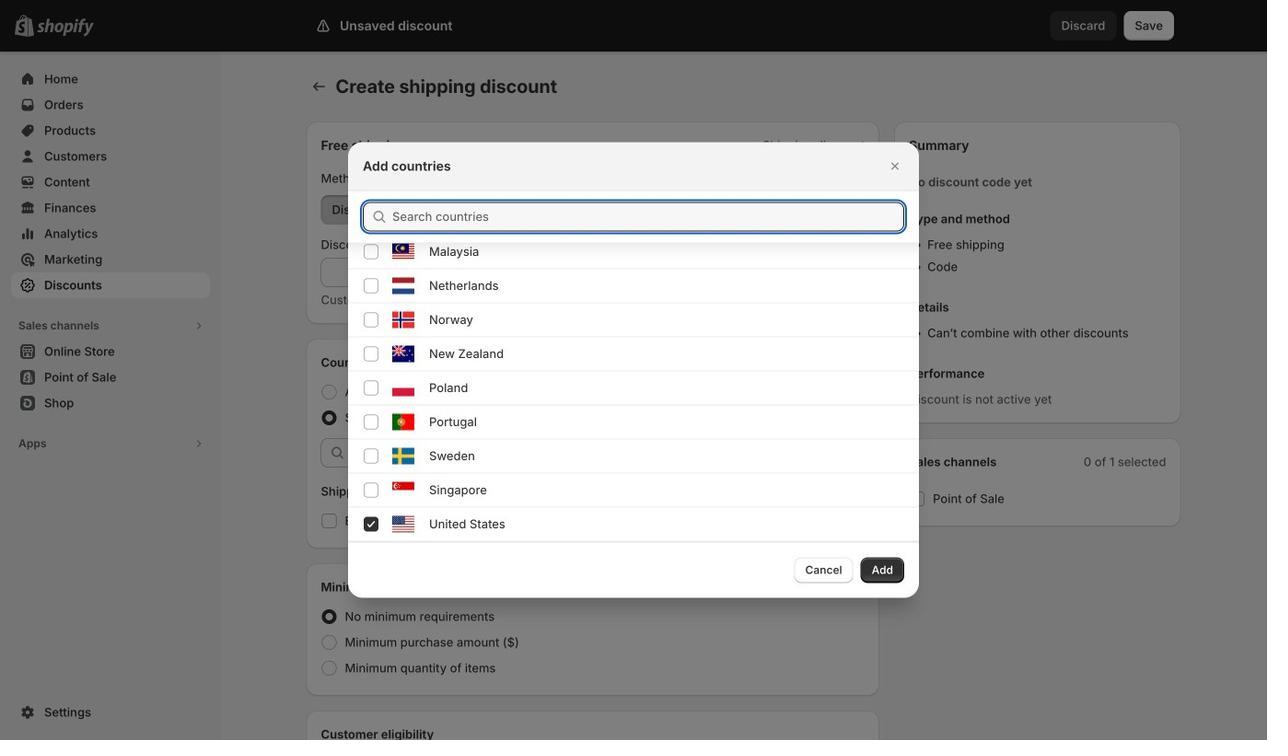 Task type: locate. For each thing, give the bounding box(es) containing it.
dialog
[[0, 0, 1268, 598]]



Task type: describe. For each thing, give the bounding box(es) containing it.
Search countries text field
[[392, 202, 905, 232]]

shopify image
[[37, 18, 94, 37]]



Task type: vqa. For each thing, say whether or not it's contained in the screenshot.
Dialog
yes



